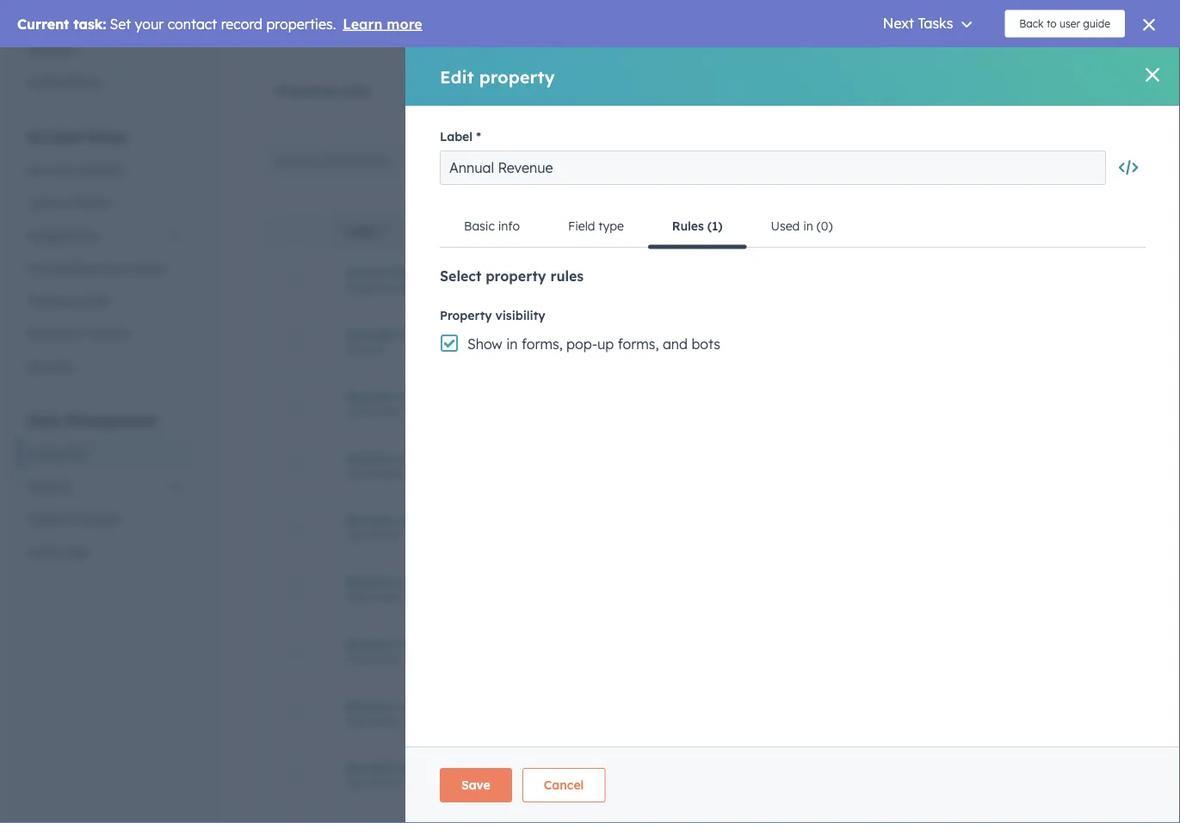 Task type: locate. For each thing, give the bounding box(es) containing it.
0 horizontal spatial all
[[448, 153, 463, 168]]

6 became from the top
[[346, 699, 394, 714]]

2 picker from the top
[[372, 467, 402, 480]]

an left opportunity
[[398, 761, 413, 776]]

became
[[346, 389, 394, 404], [346, 451, 394, 466], [346, 513, 394, 528], [346, 575, 394, 590], [346, 637, 394, 652], [346, 699, 394, 714], [346, 761, 394, 776]]

all left groups
[[448, 153, 463, 168]]

qualified right marketing
[[475, 513, 530, 528]]

groups link
[[394, 71, 484, 112]]

1 horizontal spatial properties
[[276, 84, 337, 99]]

0 horizontal spatial properties
[[28, 446, 86, 461]]

picker inside became a marketing qualified lead date date picker
[[372, 529, 402, 542]]

account defaults
[[28, 162, 125, 177]]

became for became a customer date
[[346, 389, 394, 404]]

2 account from the top
[[28, 162, 74, 177]]

users & teams link
[[17, 186, 193, 219]]

subscriber
[[409, 637, 474, 652]]

1 became from the top
[[346, 389, 394, 404]]

users
[[28, 195, 59, 210]]

marketplace downloads
[[28, 260, 164, 276]]

account
[[28, 128, 83, 145], [28, 162, 74, 177]]

your
[[28, 7, 59, 25]]

became inside became a marketing qualified lead date date picker
[[346, 513, 394, 528]]

&
[[63, 195, 71, 210], [73, 326, 81, 341], [71, 512, 80, 527]]

picker down became a customer date date picker
[[372, 467, 402, 480]]

all
[[448, 153, 463, 168], [543, 153, 558, 168]]

a left marketing
[[398, 513, 406, 528]]

became down became a customer date date picker
[[346, 451, 394, 466]]

object:
[[340, 9, 386, 26]]

properties inside data management 'element'
[[28, 446, 86, 461]]

name button
[[325, 211, 648, 249]]

marketing
[[409, 513, 471, 528]]

became for became a lead date
[[346, 451, 394, 466]]

qualified right the sales
[[445, 575, 500, 590]]

an inside "became an opportunity date date picker"
[[398, 761, 413, 776]]

5 a from the top
[[398, 637, 406, 652]]

web
[[669, 335, 694, 350]]

& right users
[[63, 195, 71, 210]]

management
[[66, 412, 156, 429]]

account inside account defaults link
[[28, 162, 74, 177]]

properties left (0)
[[561, 84, 620, 99]]

became down became an evangelist date date picker
[[346, 761, 394, 776]]

picker down became an evangelist date date picker
[[372, 777, 402, 790]]

became inside became a subscriber date date picker
[[346, 637, 394, 652]]

tracking
[[28, 293, 76, 308]]

became down became a lead date date picker
[[346, 513, 394, 528]]

1 horizontal spatial lead
[[504, 575, 534, 590]]

properties left (155)
[[276, 84, 337, 99]]

types
[[592, 153, 625, 168]]

properties up objects
[[28, 446, 86, 461]]

& for consent
[[73, 326, 81, 341]]

lead
[[409, 451, 439, 466], [534, 513, 564, 528], [504, 575, 534, 590]]

1 picker from the top
[[372, 405, 402, 418]]

picker
[[372, 405, 402, 418], [372, 467, 402, 480], [372, 529, 402, 542], [372, 591, 402, 604], [372, 653, 402, 666], [372, 715, 402, 728], [372, 777, 402, 790]]

1 account from the top
[[28, 128, 83, 145]]

properties
[[276, 84, 337, 99], [561, 84, 620, 99], [28, 446, 86, 461]]

became for became a subscriber date
[[346, 637, 394, 652]]

annual revenue button
[[346, 265, 627, 280]]

an
[[318, 9, 335, 26], [398, 699, 413, 714], [398, 761, 413, 776]]

picker inside became a customer date date picker
[[372, 405, 402, 418]]

became left evangelist
[[346, 699, 394, 714]]

average pageviews number
[[346, 327, 463, 356]]

1 vertical spatial qualified
[[445, 575, 500, 590]]

import & export
[[28, 512, 121, 527]]

a left the sales
[[398, 575, 406, 590]]

account up account defaults
[[28, 128, 83, 145]]

became inside became a customer date date picker
[[346, 389, 394, 404]]

tab list
[[251, 70, 664, 113]]

objects button
[[17, 471, 193, 503]]

picker up became a lead date date picker
[[372, 405, 402, 418]]

audit
[[28, 545, 58, 560]]

your preferences element
[[17, 6, 193, 99]]

lead inside became a sales qualified lead date date picker
[[504, 575, 534, 590]]

& inside data management 'element'
[[71, 512, 80, 527]]

an right select
[[318, 9, 335, 26]]

revenue
[[392, 265, 443, 280]]

properties (155) link
[[251, 71, 394, 112]]

a inside became a subscriber date date picker
[[398, 637, 406, 652]]

3 became from the top
[[346, 513, 394, 528]]

lead for became a marketing qualified lead date
[[534, 513, 564, 528]]

an inside became an evangelist date date picker
[[398, 699, 413, 714]]

became for became an opportunity date
[[346, 761, 394, 776]]

a inside became a lead date date picker
[[398, 451, 406, 466]]

qualified for sales
[[445, 575, 500, 590]]

an left evangelist
[[398, 699, 413, 714]]

archived
[[509, 84, 558, 99]]

tab panel containing all groups
[[251, 112, 1153, 824]]

notifications
[[28, 74, 101, 90]]

picker up became an evangelist date date picker
[[372, 653, 402, 666]]

a left 'subscriber'
[[398, 637, 406, 652]]

5 became from the top
[[346, 637, 394, 652]]

go to contacts settings
[[992, 9, 1131, 25]]

0 vertical spatial qualified
[[475, 513, 530, 528]]

teams
[[75, 195, 111, 210]]

became a subscriber date button
[[346, 637, 627, 652]]

objects
[[28, 479, 71, 494]]

create property button
[[1032, 148, 1139, 176]]

2 vertical spatial &
[[71, 512, 80, 527]]

4 a from the top
[[398, 575, 406, 590]]

2 horizontal spatial properties
[[561, 84, 620, 99]]

1 horizontal spatial all
[[543, 153, 558, 168]]

3 a from the top
[[398, 513, 406, 528]]

1 a from the top
[[398, 389, 406, 404]]

properties for properties
[[28, 446, 86, 461]]

marketplace
[[28, 260, 98, 276]]

became inside became a sales qualified lead date date picker
[[346, 575, 394, 590]]

integrations
[[28, 228, 98, 243]]

annual revenue single-line text
[[346, 265, 443, 294]]

0 vertical spatial account
[[28, 128, 83, 145]]

lead inside became a lead date date picker
[[409, 451, 439, 466]]

4 became from the top
[[346, 575, 394, 590]]

became down number
[[346, 389, 394, 404]]

an for opportunity
[[398, 761, 413, 776]]

1 vertical spatial lead
[[534, 513, 564, 528]]

analytics
[[697, 335, 748, 350]]

a for marketing
[[398, 513, 406, 528]]

all for all field types
[[543, 153, 558, 168]]

a
[[398, 389, 406, 404], [398, 451, 406, 466], [398, 513, 406, 528], [398, 575, 406, 590], [398, 637, 406, 652]]

a down became a customer date date picker
[[398, 451, 406, 466]]

picker up "became an opportunity date date picker"
[[372, 715, 402, 728]]

2 became from the top
[[346, 451, 394, 466]]

picker for opportunity
[[372, 777, 402, 790]]

0 vertical spatial lead
[[409, 451, 439, 466]]

2 vertical spatial an
[[398, 761, 413, 776]]

web analytics history
[[669, 335, 790, 350]]

a for customer
[[398, 389, 406, 404]]

property
[[1082, 155, 1124, 168]]

0 vertical spatial an
[[318, 9, 335, 26]]

became a customer date date picker
[[346, 389, 500, 418]]

became left the sales
[[346, 575, 394, 590]]

1 vertical spatial account
[[28, 162, 74, 177]]

data management
[[28, 412, 156, 429]]

qualified
[[475, 513, 530, 528], [445, 575, 500, 590]]

history
[[751, 335, 790, 350]]

create property
[[1047, 155, 1124, 168]]

0 horizontal spatial lead
[[409, 451, 439, 466]]

properties link
[[17, 438, 193, 471]]

qualified inside became a sales qualified lead date date picker
[[445, 575, 500, 590]]

all left 'field'
[[543, 153, 558, 168]]

2 horizontal spatial lead
[[534, 513, 564, 528]]

lead inside became a marketing qualified lead date date picker
[[534, 513, 564, 528]]

a for subscriber
[[398, 637, 406, 652]]

picker for subscriber
[[372, 653, 402, 666]]

0 vertical spatial &
[[63, 195, 71, 210]]

became inside became an evangelist date date picker
[[346, 699, 394, 714]]

sales
[[409, 575, 441, 590]]

picker up became a subscriber date date picker
[[372, 591, 402, 604]]

4 picker from the top
[[372, 591, 402, 604]]

became inside became a lead date date picker
[[346, 451, 394, 466]]

audit logs
[[28, 545, 88, 560]]

2 a from the top
[[398, 451, 406, 466]]

picker down became a lead date date picker
[[372, 529, 402, 542]]

6 picker from the top
[[372, 715, 402, 728]]

7 picker from the top
[[372, 777, 402, 790]]

1 all from the left
[[448, 153, 463, 168]]

all field types
[[543, 153, 625, 168]]

a left customer
[[398, 389, 406, 404]]

picker inside became an evangelist date date picker
[[372, 715, 402, 728]]

& left export
[[71, 512, 80, 527]]

picker inside became a subscriber date date picker
[[372, 653, 402, 666]]

groups
[[467, 153, 509, 168]]

became left 'subscriber'
[[346, 637, 394, 652]]

your preferences
[[28, 7, 144, 25]]

Search search field
[[264, 144, 437, 178]]

account for account setup
[[28, 128, 83, 145]]

& right privacy on the left of the page
[[73, 326, 81, 341]]

2 all from the left
[[543, 153, 558, 168]]

5 picker from the top
[[372, 653, 402, 666]]

security link
[[17, 350, 193, 383]]

a inside became a marketing qualified lead date date picker
[[398, 513, 406, 528]]

1 vertical spatial &
[[73, 326, 81, 341]]

qualified inside became a marketing qualified lead date date picker
[[475, 513, 530, 528]]

tab panel
[[251, 112, 1153, 824]]

a inside became a sales qualified lead date date picker
[[398, 575, 406, 590]]

1 vertical spatial an
[[398, 699, 413, 714]]

go to contacts settings button
[[992, 9, 1131, 25]]

privacy & consent link
[[17, 317, 193, 350]]

became inside "became an opportunity date date picker"
[[346, 761, 394, 776]]

3 picker from the top
[[372, 529, 402, 542]]

2 vertical spatial lead
[[504, 575, 534, 590]]

picker inside became a lead date date picker
[[372, 467, 402, 480]]

a inside became a customer date date picker
[[398, 389, 406, 404]]

7 became from the top
[[346, 761, 394, 776]]

account up users
[[28, 162, 74, 177]]

pageviews
[[399, 327, 463, 342]]

& for teams
[[63, 195, 71, 210]]

an for object:
[[318, 9, 335, 26]]

press to sort. element
[[711, 225, 718, 239]]

date
[[471, 389, 500, 404], [346, 405, 369, 418], [443, 451, 472, 466], [346, 467, 369, 480], [567, 513, 596, 528], [346, 529, 369, 542], [537, 575, 566, 590], [346, 591, 369, 604], [478, 637, 506, 652], [346, 653, 369, 666], [483, 699, 512, 714], [346, 715, 369, 728], [494, 761, 523, 776], [346, 777, 369, 790]]

consent
[[85, 326, 131, 341]]

picker inside "became an opportunity date date picker"
[[372, 777, 402, 790]]

became a customer date button
[[346, 389, 627, 404]]

became an evangelist date button
[[346, 699, 627, 714]]



Task type: describe. For each thing, give the bounding box(es) containing it.
became an opportunity date button
[[346, 761, 627, 776]]

press to sort. image
[[711, 225, 718, 237]]

all groups button
[[437, 144, 532, 178]]

users & teams
[[28, 195, 111, 210]]

lead for became a sales qualified lead date
[[504, 575, 534, 590]]

properties (155)
[[276, 84, 370, 99]]

a for sales
[[398, 575, 406, 590]]

tracking code
[[28, 293, 109, 308]]

all field types button
[[532, 144, 648, 178]]

picker for evangelist
[[372, 715, 402, 728]]

properties for properties (155)
[[276, 84, 337, 99]]

privacy
[[28, 326, 69, 341]]

privacy & consent
[[28, 326, 131, 341]]

ascending sort. press to sort descending. element
[[382, 225, 388, 239]]

select
[[272, 9, 314, 26]]

& for export
[[71, 512, 80, 527]]

tracking code link
[[17, 285, 193, 317]]

marketplace downloads link
[[17, 252, 193, 285]]

became for became a marketing qualified lead date
[[346, 513, 394, 528]]

average pageviews button
[[346, 327, 627, 342]]

create
[[1047, 155, 1079, 168]]

opportunity
[[417, 761, 491, 776]]

notifications link
[[17, 66, 193, 99]]

groups
[[419, 84, 460, 99]]

became a sales qualified lead date button
[[346, 575, 627, 590]]

go
[[992, 9, 1009, 25]]

picker for customer
[[372, 405, 402, 418]]

account defaults link
[[17, 154, 193, 186]]

data management element
[[17, 411, 193, 569]]

code
[[79, 293, 109, 308]]

an for evangelist
[[398, 699, 413, 714]]

became an opportunity date date picker
[[346, 761, 523, 790]]

(0)
[[623, 84, 639, 99]]

single-
[[346, 281, 379, 294]]

data
[[28, 412, 61, 429]]

tab list containing properties (155)
[[251, 70, 664, 113]]

became a lead date date picker
[[346, 451, 472, 480]]

account setup element
[[17, 127, 193, 383]]

became for became a sales qualified lead date
[[346, 575, 394, 590]]

logs
[[61, 545, 88, 560]]

line
[[379, 281, 396, 294]]

archived properties (0)
[[509, 84, 639, 99]]

all groups
[[448, 153, 509, 168]]

select an object:
[[272, 9, 386, 26]]

evangelist
[[417, 699, 479, 714]]

audit logs link
[[17, 536, 193, 569]]

security
[[28, 359, 74, 374]]

downloads
[[101, 260, 164, 276]]

picker inside became a sales qualified lead date date picker
[[372, 591, 402, 604]]

archived properties (0) link
[[484, 71, 663, 112]]

became a marketing qualified lead date button
[[346, 513, 627, 528]]

became a marketing qualified lead date date picker
[[346, 513, 596, 542]]

group button
[[648, 211, 859, 249]]

settings
[[1084, 9, 1131, 25]]

export
[[83, 512, 121, 527]]

qualified for marketing
[[475, 513, 530, 528]]

group
[[669, 226, 706, 238]]

picker for lead
[[372, 467, 402, 480]]

account setup
[[28, 128, 127, 145]]

to
[[1013, 9, 1025, 25]]

setup
[[87, 128, 127, 145]]

preferences
[[63, 7, 144, 25]]

field
[[562, 153, 589, 168]]

(155)
[[340, 84, 370, 99]]

became an evangelist date date picker
[[346, 699, 512, 728]]

import & export link
[[17, 503, 193, 536]]

became a sales qualified lead date date picker
[[346, 575, 566, 604]]

text
[[399, 281, 418, 294]]

ascending sort. press to sort descending. image
[[382, 225, 388, 237]]

average
[[346, 327, 395, 342]]

name
[[346, 226, 377, 238]]

customer
[[409, 389, 467, 404]]

annual
[[346, 265, 388, 280]]

all for all groups
[[448, 153, 463, 168]]

integrations button
[[17, 219, 193, 252]]

import
[[28, 512, 68, 527]]

became a subscriber date date picker
[[346, 637, 506, 666]]

account for account defaults
[[28, 162, 74, 177]]

contacts
[[1029, 9, 1080, 25]]

defaults
[[77, 162, 125, 177]]

general link
[[17, 33, 193, 66]]

became for became an evangelist date
[[346, 699, 394, 714]]

a for lead
[[398, 451, 406, 466]]



Task type: vqa. For each thing, say whether or not it's contained in the screenshot.
"CREATE PROPERTY"
yes



